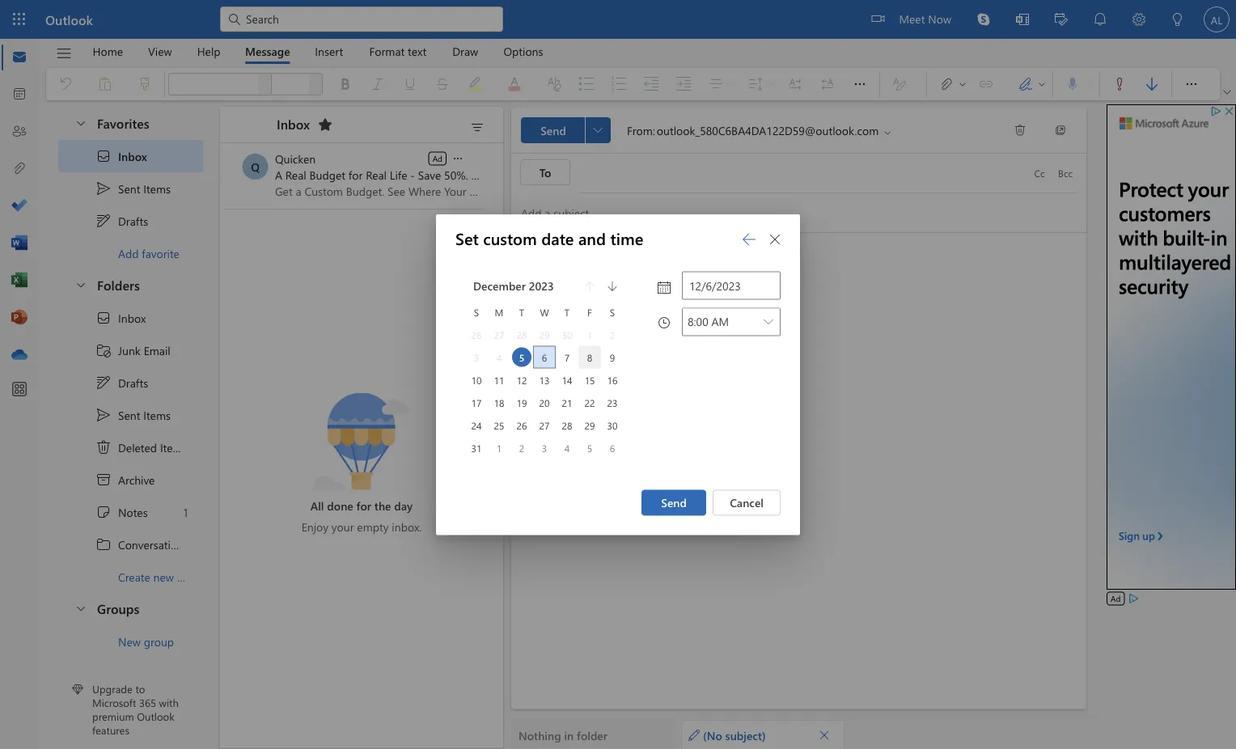 Task type: locate. For each thing, give the bounding box(es) containing it.
0 horizontal spatial 
[[769, 233, 782, 246]]

folder inside button
[[577, 728, 608, 743]]


[[743, 233, 756, 246]]

t right monday element
[[519, 305, 524, 318]]

1 horizontal spatial 5 button
[[580, 438, 600, 457]]

1 horizontal spatial ad
[[1111, 593, 1121, 604]]


[[1144, 76, 1160, 92]]

premium
[[92, 709, 134, 724]]

1 vertical spatial ad
[[1111, 593, 1121, 604]]

your
[[332, 520, 354, 534]]

inbox inside tree
[[118, 311, 146, 326]]

15
[[585, 373, 595, 386]]

 inbox inside tree
[[95, 310, 146, 326]]

1 vertical spatial  sent items
[[95, 407, 171, 423]]

1 horizontal spatial s
[[610, 305, 615, 318]]

bcc
[[1058, 167, 1073, 180]]

0 vertical spatial 
[[1014, 124, 1027, 137]]

0 horizontal spatial outlook
[[45, 11, 93, 28]]

 inside from: outlook_580c6ba4da122d59@outlook.com 
[[883, 127, 893, 137]]

1 vertical spatial  inbox
[[95, 310, 146, 326]]

 inside tree
[[95, 375, 112, 391]]

folder right new at the bottom
[[177, 569, 207, 584]]

 tree item down favorites tree item
[[58, 172, 203, 205]]

2  from the top
[[95, 310, 112, 326]]

meet
[[899, 11, 925, 26]]

 inbox inside favorites tree
[[95, 148, 147, 164]]

2023 down sunday element
[[455, 324, 479, 339]]

 down favorites
[[95, 180, 112, 197]]

0 horizontal spatial t
[[519, 305, 524, 318]]

inbox down favorites tree item
[[118, 149, 147, 164]]

1 vertical spatial  button
[[813, 724, 836, 747]]

(no
[[703, 728, 722, 743]]

folder right in
[[577, 728, 608, 743]]

 left  button
[[1014, 124, 1027, 137]]

18 button
[[490, 393, 509, 412]]

0 horizontal spatial  button
[[762, 226, 788, 252]]

for left the
[[357, 498, 371, 513]]

5
[[519, 351, 525, 364], [587, 441, 593, 454]]

inbox 
[[277, 115, 333, 133]]

30
[[607, 419, 618, 432]]

0 horizontal spatial real
[[286, 167, 306, 182]]

1 real from the left
[[286, 167, 306, 182]]

create
[[118, 569, 150, 584]]

0 vertical spatial date
[[542, 227, 574, 249]]

1 vertical spatial  tree item
[[58, 302, 203, 334]]

date left and
[[542, 227, 574, 249]]

1 horizontal spatial 1
[[497, 441, 502, 454]]

9 button
[[603, 347, 622, 367]]

outlook banner
[[0, 0, 1236, 39]]

real left life
[[366, 167, 387, 182]]

 button left folders
[[66, 269, 94, 299]]

0 vertical spatial  tree item
[[58, 172, 203, 205]]

message button
[[233, 39, 302, 64]]

notes
[[118, 505, 148, 520]]

0 vertical spatial december
[[473, 278, 526, 293]]

ad left set your advertising preferences icon
[[1111, 593, 1121, 604]]

 up 
[[95, 310, 112, 326]]

drafts inside tree
[[118, 375, 148, 390]]

drafts
[[118, 213, 148, 228], [118, 375, 148, 390]]

0 horizontal spatial folder
[[177, 569, 207, 584]]

1 vertical spatial 5 button
[[580, 438, 600, 457]]

date up sunday element
[[455, 279, 477, 294]]

 tree item for 
[[58, 367, 203, 399]]

insert
[[315, 44, 343, 59]]

1  from the top
[[95, 180, 112, 197]]

0 vertical spatial inbox
[[277, 115, 310, 133]]

all
[[311, 498, 324, 513]]

format
[[369, 44, 405, 59]]

inbox for first  tree item from the top of the the set custom date and time application
[[118, 149, 147, 164]]

create new folder tree item
[[58, 561, 207, 593]]

1 horizontal spatial 
[[819, 730, 830, 741]]

 button right the subject)
[[813, 724, 836, 747]]

0 horizontal spatial ad
[[433, 153, 443, 164]]

0 vertical spatial  inbox
[[95, 148, 147, 164]]

5 button inside cell
[[512, 347, 532, 367]]

format text button
[[357, 39, 439, 64]]

new group tree item
[[58, 626, 203, 658]]

 button inside favorites tree item
[[66, 108, 94, 138]]

s inside 'saturday' element
[[610, 305, 615, 318]]

5 button up 12
[[512, 347, 532, 367]]

 tree item up "deleted" on the bottom
[[58, 399, 203, 431]]

onedrive image
[[11, 347, 28, 363]]

1 horizontal spatial t
[[565, 305, 570, 318]]

inbox
[[277, 115, 310, 133], [118, 149, 147, 164], [118, 311, 146, 326]]

0 vertical spatial  tree item
[[58, 140, 203, 172]]

 drafts up add
[[95, 213, 148, 229]]

50%.
[[444, 167, 468, 182]]

0 vertical spatial 
[[95, 148, 112, 164]]

favorites tree
[[58, 101, 203, 269]]

 junk email
[[95, 342, 170, 358]]

s right 6,
[[474, 305, 479, 318]]

outlook down to
[[137, 709, 175, 724]]

to do image
[[11, 198, 28, 214]]

1 vertical spatial 
[[95, 407, 112, 423]]

 inside favorites tree
[[95, 213, 112, 229]]

 button inside the folders tree item
[[66, 269, 94, 299]]

0 vertical spatial  drafts
[[95, 213, 148, 229]]

1 horizontal spatial folder
[[577, 728, 608, 743]]

 sent items down favorites tree item
[[95, 180, 171, 197]]

 inbox up junk
[[95, 310, 146, 326]]

0 vertical spatial for
[[349, 167, 363, 182]]

 up  "tree item"
[[95, 407, 112, 423]]

sent up add
[[118, 181, 140, 196]]

folder
[[177, 569, 207, 584], [577, 728, 608, 743]]

drafts for 
[[118, 375, 148, 390]]

2 s from the left
[[610, 305, 615, 318]]

14 button
[[558, 370, 577, 389]]

1 vertical spatial  tree item
[[58, 367, 203, 399]]

1 horizontal spatial real
[[366, 167, 387, 182]]


[[95, 537, 112, 553]]

19
[[517, 396, 527, 409]]

1 left 2
[[497, 441, 502, 454]]

 button left the 'groups' in the bottom of the page
[[66, 593, 94, 623]]

1 vertical spatial inbox
[[118, 149, 147, 164]]

nothing in folder button
[[511, 720, 675, 749]]

outlook_580c6ba4da122d59@outlook.com
[[657, 123, 879, 138]]

m
[[495, 305, 504, 318]]

favorites tree item
[[58, 108, 203, 140]]

tab list containing home
[[80, 39, 556, 64]]

0 horizontal spatial 
[[95, 439, 112, 456]]

 inside "tree item"
[[95, 439, 112, 456]]

 for 
[[95, 375, 112, 391]]

 tree item
[[58, 464, 203, 496]]

 down 
[[95, 375, 112, 391]]

set custom date and time application
[[0, 0, 1236, 749]]

2023 up w
[[529, 278, 554, 293]]

5 for 5 button within cell
[[519, 351, 525, 364]]

5 inside cell
[[519, 351, 525, 364]]

1  tree item from the top
[[58, 205, 203, 237]]

1 t from the left
[[519, 305, 524, 318]]

0 horizontal spatial 1
[[183, 505, 188, 520]]

1 vertical spatial 
[[95, 439, 112, 456]]

0 vertical spatial items
[[143, 181, 171, 196]]

 button
[[760, 309, 778, 334]]

24
[[471, 419, 482, 432]]

1 vertical spatial 2023
[[455, 324, 479, 339]]

nothing in folder
[[519, 728, 608, 743]]

groups
[[97, 599, 139, 617]]

 inside tree
[[95, 310, 112, 326]]

 button
[[601, 275, 624, 297]]

set custom date and time document
[[0, 0, 1236, 749]]

0 vertical spatial sent
[[118, 181, 140, 196]]

0 vertical spatial 
[[769, 233, 782, 246]]

real down quicken
[[286, 167, 306, 182]]

1 horizontal spatial  button
[[813, 724, 836, 747]]

save
[[418, 167, 441, 182]]

 for 1st  tree item from the bottom of the the set custom date and time application
[[95, 310, 112, 326]]

cell
[[533, 346, 556, 368]]

 sent items inside tree
[[95, 407, 171, 423]]

5 button right 4 button at the bottom left of page
[[580, 438, 600, 457]]

inbox up " junk email"
[[118, 311, 146, 326]]

1 vertical spatial date
[[455, 279, 477, 294]]

1 s from the left
[[474, 305, 479, 318]]

t right 'wednesday' element
[[565, 305, 570, 318]]

2 real from the left
[[366, 167, 387, 182]]

items up  deleted items
[[143, 408, 171, 423]]

2 vertical spatial inbox
[[118, 311, 146, 326]]

1 vertical spatial folder
[[577, 728, 608, 743]]

 button left favorites
[[66, 108, 94, 138]]

2  drafts from the top
[[95, 375, 148, 391]]

 drafts for 
[[95, 213, 148, 229]]

24 button
[[467, 415, 486, 435]]

for right budget
[[349, 167, 363, 182]]

 button
[[1104, 71, 1136, 97]]

0 vertical spatial drafts
[[118, 213, 148, 228]]

inbox left  'button'
[[277, 115, 310, 133]]

t
[[519, 305, 524, 318], [565, 305, 570, 318]]

1  drafts from the top
[[95, 213, 148, 229]]

tuesday element
[[511, 300, 533, 323]]

2023 inside button
[[529, 278, 554, 293]]

drafts inside favorites tree
[[118, 213, 148, 228]]

0 horizontal spatial 2023
[[455, 324, 479, 339]]

q
[[251, 159, 260, 174]]

0 vertical spatial 
[[95, 213, 112, 229]]

 inbox down favorites
[[95, 148, 147, 164]]

new group
[[118, 634, 174, 649]]

items right "deleted" on the bottom
[[160, 440, 187, 455]]

1  sent items from the top
[[95, 180, 171, 197]]

drafts down " junk email"
[[118, 375, 148, 390]]

items up favorite
[[143, 181, 171, 196]]

14
[[562, 373, 572, 386]]

favorites
[[97, 114, 149, 131]]

inbox inside favorites tree
[[118, 149, 147, 164]]

1 vertical spatial  tree item
[[58, 399, 203, 431]]

 tree item
[[58, 205, 203, 237], [58, 367, 203, 399]]

2  tree item from the top
[[58, 399, 203, 431]]

 button right the 
[[762, 226, 788, 252]]

 right the  button
[[769, 233, 782, 246]]

0 vertical spatial  sent items
[[95, 180, 171, 197]]

1 horizontal spatial 2023
[[529, 278, 554, 293]]

tree containing 
[[58, 302, 223, 593]]

1 inside button
[[497, 441, 502, 454]]

outlook up 
[[45, 11, 93, 28]]

thursday element
[[556, 300, 579, 323]]

0 vertical spatial  tree item
[[58, 205, 203, 237]]

drafts up "add favorite" tree item
[[118, 213, 148, 228]]

0 vertical spatial ad
[[433, 153, 443, 164]]

set custom date and time dialog
[[0, 0, 1236, 749]]

groups tree item
[[58, 593, 203, 626]]

tab list
[[80, 39, 556, 64]]

add
[[118, 246, 139, 261]]


[[689, 730, 700, 741]]

sent up  "tree item"
[[118, 408, 140, 423]]

2 vertical spatial items
[[160, 440, 187, 455]]

5 button
[[512, 347, 532, 367], [580, 438, 600, 457]]

 drafts
[[95, 213, 148, 229], [95, 375, 148, 391]]

 right the subject)
[[819, 730, 830, 741]]

calendar image
[[11, 87, 28, 103]]

1 vertical spatial 5
[[587, 441, 593, 454]]

outlook link
[[45, 0, 93, 39]]

0 horizontal spatial s
[[474, 305, 479, 318]]

1 vertical spatial  drafts
[[95, 375, 148, 391]]

tags group
[[1104, 68, 1169, 97]]

 button for favorites
[[66, 108, 94, 138]]

cc button
[[1027, 160, 1053, 186]]


[[658, 281, 671, 294]]

0 horizontal spatial 5 button
[[512, 347, 532, 367]]

11 button
[[490, 370, 509, 389]]

1 vertical spatial drafts
[[118, 375, 148, 390]]

1 horizontal spatial 
[[1014, 124, 1027, 137]]

1 vertical spatial sent
[[118, 408, 140, 423]]

26 button
[[512, 415, 532, 435]]

1 sent from the top
[[118, 181, 140, 196]]

from:
[[627, 123, 655, 138]]

0 vertical spatial 5 button
[[512, 347, 532, 367]]

 inside favorites tree
[[95, 148, 112, 164]]

 button inside groups tree item
[[66, 593, 94, 623]]

outlook inside banner
[[45, 11, 93, 28]]

a
[[275, 167, 282, 182]]

 tree item
[[58, 172, 203, 205], [58, 399, 203, 431]]

ad up save
[[433, 153, 443, 164]]

0 vertical spatial 2023
[[529, 278, 554, 293]]

1 vertical spatial 
[[95, 375, 112, 391]]

1 vertical spatial for
[[357, 498, 371, 513]]

to
[[135, 682, 145, 696]]

s inside sunday element
[[474, 305, 479, 318]]

 up "add favorite" tree item
[[95, 213, 112, 229]]

draw button
[[440, 39, 491, 64]]

-
[[411, 167, 415, 182]]

 inside button
[[1014, 124, 1027, 137]]

 tree item
[[58, 140, 203, 172], [58, 302, 203, 334]]

reading pane main content
[[505, 100, 1103, 749]]

1 up the history
[[183, 505, 188, 520]]

2 drafts from the top
[[118, 375, 148, 390]]

31 button
[[467, 438, 486, 457]]

1 horizontal spatial outlook
[[137, 709, 175, 724]]

 tree item down favorites
[[58, 140, 203, 172]]

folder for nothing in folder
[[577, 728, 608, 743]]

1 vertical spatial 
[[95, 310, 112, 326]]

2 sent from the top
[[118, 408, 140, 423]]

0 horizontal spatial 5
[[519, 351, 525, 364]]

0 vertical spatial 
[[95, 180, 112, 197]]

1 horizontal spatial 5
[[587, 441, 593, 454]]

28 button
[[558, 415, 577, 435]]

 tree item down junk
[[58, 367, 203, 399]]

 down favorites
[[95, 148, 112, 164]]

2  sent items from the top
[[95, 407, 171, 423]]

tree
[[58, 302, 223, 593]]

2  from the top
[[95, 407, 112, 423]]

s right "f"
[[610, 305, 615, 318]]

cancel button
[[713, 490, 781, 516]]

selected date december 6, 2023, today's date december 5, 2023 group
[[455, 264, 634, 477]]

 sent items up  "tree item"
[[95, 407, 171, 423]]

1  from the top
[[95, 213, 112, 229]]

upgrade to microsoft 365 with premium outlook features
[[92, 682, 179, 737]]

 drafts inside favorites tree
[[95, 213, 148, 229]]

1 horizontal spatial date
[[542, 227, 574, 249]]

 tree item up add
[[58, 205, 203, 237]]

1  inbox from the top
[[95, 148, 147, 164]]

the
[[375, 498, 391, 513]]

december 2023 button
[[465, 275, 579, 297]]

10
[[471, 373, 482, 386]]

1 drafts from the top
[[118, 213, 148, 228]]

19 button
[[512, 393, 532, 412]]


[[95, 148, 112, 164], [95, 310, 112, 326]]

folder inside 'tree item'
[[177, 569, 207, 584]]

5 right 4 button at the bottom left of page
[[587, 441, 593, 454]]

ad
[[433, 153, 443, 164], [1111, 593, 1121, 604]]


[[658, 315, 671, 328]]

2  from the top
[[95, 375, 112, 391]]

 drafts for 
[[95, 375, 148, 391]]

life
[[390, 167, 407, 182]]

text
[[408, 44, 427, 59]]

0 vertical spatial outlook
[[45, 11, 93, 28]]

 up 
[[95, 439, 112, 456]]

2  inbox from the top
[[95, 310, 146, 326]]

mail image
[[11, 49, 28, 66]]

0 vertical spatial 1
[[497, 441, 502, 454]]

 tree item up junk
[[58, 302, 203, 334]]

2 t from the left
[[565, 305, 570, 318]]

upgrade
[[92, 682, 133, 696]]

2  tree item from the top
[[58, 367, 203, 399]]

5 up 12
[[519, 351, 525, 364]]

add favorite
[[118, 246, 180, 261]]

 inbox for first  tree item from the top of the the set custom date and time application
[[95, 148, 147, 164]]

files image
[[11, 161, 28, 177]]

0 vertical spatial  button
[[762, 226, 788, 252]]

22 button
[[580, 393, 600, 412]]

set your advertising preferences image
[[1128, 592, 1140, 605]]

draw
[[453, 44, 478, 59]]

1  from the top
[[95, 148, 112, 164]]

 inside groups tree item
[[74, 602, 87, 615]]

1 vertical spatial 1
[[183, 505, 188, 520]]

0 vertical spatial folder
[[177, 569, 207, 584]]

1 vertical spatial 
[[819, 730, 830, 741]]

 drafts down junk
[[95, 375, 148, 391]]

0 vertical spatial 5
[[519, 351, 525, 364]]

1 vertical spatial outlook
[[137, 709, 175, 724]]

outlook
[[45, 11, 93, 28], [137, 709, 175, 724]]

0 horizontal spatial date
[[455, 279, 477, 294]]



Task type: vqa. For each thing, say whether or not it's contained in the screenshot.


Task type: describe. For each thing, give the bounding box(es) containing it.
 for 
[[1014, 124, 1027, 137]]

start
[[471, 167, 495, 182]]

365
[[139, 696, 156, 710]]

wednesday element
[[533, 300, 556, 323]]

8 button
[[580, 347, 600, 367]]

inbox heading
[[256, 107, 338, 142]]

20 button
[[535, 393, 554, 412]]

premium features image
[[72, 684, 83, 695]]

27
[[539, 419, 550, 432]]

 button down insert button
[[310, 73, 323, 95]]

sunday element
[[465, 300, 488, 323]]

25
[[494, 419, 505, 432]]

2  tree item from the top
[[58, 302, 203, 334]]


[[55, 45, 72, 62]]

quicken image
[[242, 154, 268, 180]]

2
[[519, 441, 525, 454]]

 (no subject)
[[689, 728, 766, 743]]

25 button
[[490, 415, 509, 435]]

home
[[93, 44, 123, 59]]

junk
[[118, 343, 141, 358]]

left-rail-appbar navigation
[[3, 39, 36, 374]]

 inside favorites tree item
[[74, 116, 87, 129]]

12
[[517, 373, 527, 386]]

Select a date text field
[[683, 272, 780, 299]]

subject)
[[726, 728, 766, 743]]

 sent items inside favorites tree
[[95, 180, 171, 197]]

 inside the reading pane main content
[[819, 730, 830, 741]]

with
[[159, 696, 179, 710]]

folder for create new folder
[[177, 569, 207, 584]]

31
[[471, 441, 482, 454]]

include group
[[931, 68, 1050, 100]]

clipboard group
[[49, 68, 161, 100]]

5 for 5 button to the bottom
[[587, 441, 593, 454]]

today.
[[498, 167, 529, 182]]

 button for groups
[[66, 593, 94, 623]]

13
[[539, 373, 550, 386]]

december inside button
[[473, 278, 526, 293]]

 inside set custom date and time document
[[769, 233, 782, 246]]

1 inside the  tree item
[[183, 505, 188, 520]]

 tree item
[[58, 496, 203, 528]]

create new folder
[[118, 569, 207, 584]]

a real budget for real life - save 50%. start today.
[[275, 167, 529, 182]]

powerpoint image
[[11, 310, 28, 326]]

inbox.
[[392, 520, 422, 534]]

friday element
[[579, 300, 601, 323]]

23 button
[[603, 393, 622, 412]]

message list section
[[220, 103, 529, 749]]

excel image
[[11, 273, 28, 289]]

10 button
[[467, 370, 486, 389]]

to button
[[520, 159, 570, 185]]

outlook inside the upgrade to microsoft 365 with premium outlook features
[[137, 709, 175, 724]]

 deleted items
[[95, 439, 187, 456]]

13 button
[[535, 370, 554, 389]]

11
[[494, 373, 505, 386]]

Add a subject text field
[[511, 200, 1058, 226]]

 button
[[736, 226, 762, 252]]

 tree item
[[58, 431, 203, 464]]

history
[[187, 537, 223, 552]]

5 cell
[[511, 346, 533, 368]]

7 button
[[558, 347, 577, 367]]

format text
[[369, 44, 427, 59]]

To text field
[[579, 164, 1027, 182]]

Message body, press Alt+F10 to exit text field
[[521, 246, 1077, 471]]

29 button
[[580, 415, 600, 435]]

monday element
[[488, 300, 511, 323]]

6
[[610, 441, 615, 454]]

w
[[540, 305, 549, 318]]

ad inside message list section
[[433, 153, 443, 164]]

 for first  tree item from the top of the the set custom date and time application
[[95, 148, 112, 164]]

 tree item for 
[[58, 205, 203, 237]]

 inside favorites tree
[[95, 180, 112, 197]]

december 2023
[[473, 278, 554, 293]]

set custom date and time heading
[[436, 214, 800, 265]]

set custom date and time
[[456, 227, 644, 249]]

4
[[565, 441, 570, 454]]

3 button
[[535, 438, 554, 457]]

tab list inside the set custom date and time application
[[80, 39, 556, 64]]

1  tree item from the top
[[58, 172, 203, 205]]

 conversation history
[[95, 537, 223, 553]]

 for 
[[95, 213, 112, 229]]

saturday element
[[601, 300, 624, 323]]

 notes
[[95, 504, 148, 520]]

email
[[144, 343, 170, 358]]

28
[[562, 419, 572, 432]]

conversation
[[118, 537, 184, 552]]


[[95, 472, 112, 488]]

t for thursday element
[[565, 305, 570, 318]]

1 vertical spatial items
[[143, 408, 171, 423]]

1 vertical spatial december
[[455, 294, 506, 309]]

 button
[[1004, 117, 1037, 143]]

s for sunday element
[[474, 305, 479, 318]]

features
[[92, 723, 129, 737]]

more apps image
[[11, 382, 28, 398]]

2 button
[[512, 438, 532, 457]]

1 button
[[490, 438, 509, 457]]

inbox inside inbox 
[[277, 115, 310, 133]]

enjoy
[[302, 520, 329, 534]]

options
[[504, 44, 543, 59]]

 button
[[312, 112, 338, 138]]

t for tuesday element
[[519, 305, 524, 318]]

17
[[471, 396, 482, 409]]

 tree item
[[58, 334, 203, 367]]


[[469, 120, 486, 136]]

from: outlook_580c6ba4da122d59@outlook.com 
[[627, 123, 893, 138]]

favorite
[[142, 246, 180, 261]]

8
[[587, 351, 593, 364]]

 inside the folders tree item
[[74, 278, 87, 291]]

people image
[[11, 124, 28, 140]]

4 button
[[558, 438, 577, 457]]

add favorite tree item
[[58, 237, 203, 269]]

30 button
[[603, 415, 622, 435]]

 inbox for 1st  tree item from the bottom of the the set custom date and time application
[[95, 310, 146, 326]]

selected date december 6, 2023
[[455, 264, 506, 339]]

16 button
[[603, 370, 622, 389]]

 button
[[1045, 117, 1077, 143]]

help
[[197, 44, 221, 59]]

group
[[144, 634, 174, 649]]

items inside favorites tree
[[143, 181, 171, 196]]

basic text group
[[168, 68, 876, 100]]

date inside the selected date december 6, 2023
[[455, 279, 477, 294]]

for inside all done for the day enjoy your empty inbox.
[[357, 498, 371, 513]]

 button
[[48, 40, 80, 67]]

new
[[118, 634, 141, 649]]

1  tree item from the top
[[58, 140, 203, 172]]

 archive
[[95, 472, 155, 488]]

 tree item
[[58, 528, 223, 561]]

items inside  deleted items
[[160, 440, 187, 455]]

cancel
[[730, 495, 764, 510]]

to
[[539, 165, 551, 180]]

 button for folders
[[66, 269, 94, 299]]

drafts for 
[[118, 213, 148, 228]]

bcc button
[[1053, 160, 1079, 186]]

folders tree item
[[58, 269, 203, 302]]

2023 inside the selected date december 6, 2023
[[455, 324, 479, 339]]

new
[[153, 569, 174, 584]]

microsoft
[[92, 696, 136, 710]]

in
[[564, 728, 574, 743]]

word image
[[11, 235, 28, 252]]

s for 'saturday' element
[[610, 305, 615, 318]]

inbox for 1st  tree item from the bottom of the the set custom date and time application
[[118, 311, 146, 326]]


[[608, 281, 617, 291]]

date inside heading
[[542, 227, 574, 249]]

Select a time text field
[[683, 309, 760, 334]]

 button
[[1136, 71, 1169, 97]]

 for  deleted items
[[95, 439, 112, 456]]

nothing
[[519, 728, 561, 743]]

 button down message button on the top of page
[[259, 73, 272, 95]]

sent inside favorites tree
[[118, 181, 140, 196]]



